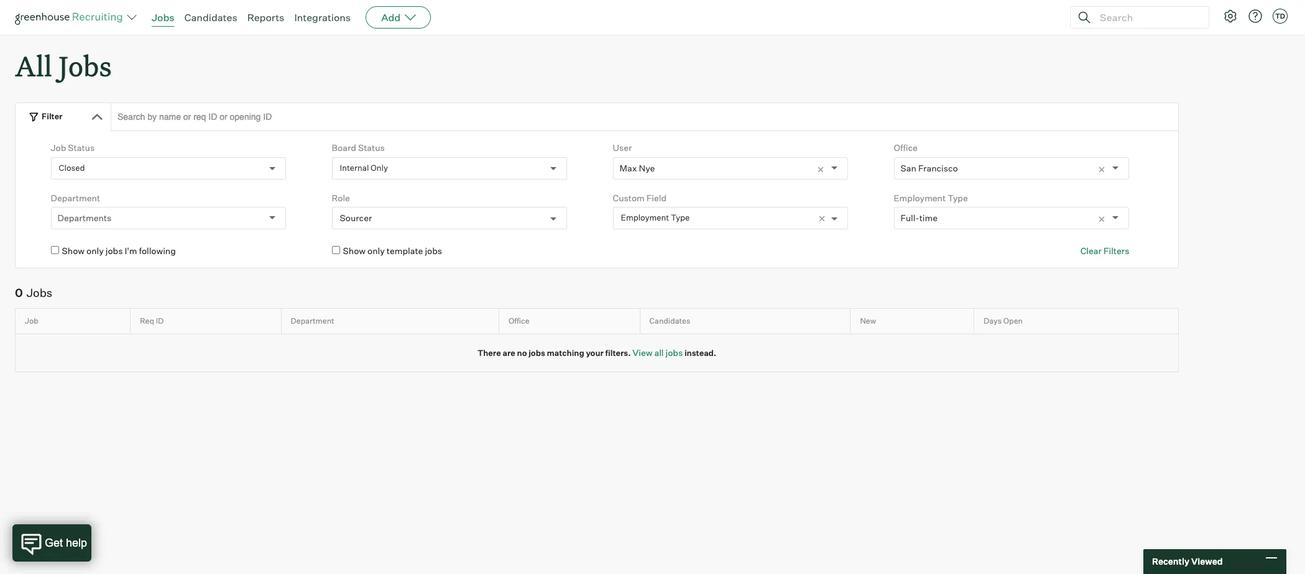 Task type: vqa. For each thing, say whether or not it's contained in the screenshot.
Employment to the left
yes



Task type: locate. For each thing, give the bounding box(es) containing it.
1 vertical spatial job
[[25, 317, 38, 326]]

full-time option
[[901, 213, 938, 223]]

jobs
[[106, 246, 123, 256], [425, 246, 442, 256], [666, 347, 683, 358], [529, 348, 545, 358]]

1 show from the left
[[62, 246, 85, 256]]

0 horizontal spatial job
[[25, 317, 38, 326]]

employment type down field at the top of page
[[621, 213, 690, 223]]

clear filters link
[[1080, 245, 1129, 257]]

0 vertical spatial employment type
[[894, 193, 968, 203]]

closed
[[59, 163, 85, 173]]

no
[[517, 348, 527, 358]]

0 horizontal spatial jobs
[[27, 286, 52, 299]]

jobs
[[152, 11, 174, 24], [59, 47, 112, 84], [27, 286, 52, 299]]

custom
[[613, 193, 645, 203]]

0 vertical spatial office
[[894, 142, 918, 153]]

0 horizontal spatial type
[[671, 213, 690, 223]]

view all jobs link
[[633, 347, 683, 358]]

department
[[51, 193, 100, 203], [291, 317, 334, 326]]

show for show only template jobs
[[343, 246, 366, 256]]

status up closed
[[68, 142, 95, 153]]

2 only from the left
[[367, 246, 385, 256]]

filters.
[[605, 348, 631, 358]]

1 status from the left
[[68, 142, 95, 153]]

francisco
[[918, 163, 958, 173]]

status
[[68, 142, 95, 153], [358, 142, 385, 153]]

jobs left i'm on the left top of the page
[[106, 246, 123, 256]]

0 vertical spatial department
[[51, 193, 100, 203]]

Show only template jobs checkbox
[[332, 246, 340, 254]]

0 horizontal spatial department
[[51, 193, 100, 203]]

0 horizontal spatial status
[[68, 142, 95, 153]]

0 horizontal spatial only
[[86, 246, 104, 256]]

employment up the full-time
[[894, 193, 946, 203]]

status up the internal only
[[358, 142, 385, 153]]

add
[[381, 11, 401, 24]]

1 horizontal spatial office
[[894, 142, 918, 153]]

jobs left candidates link
[[152, 11, 174, 24]]

1 horizontal spatial only
[[367, 246, 385, 256]]

field
[[646, 193, 667, 203]]

req
[[140, 317, 154, 326]]

td button
[[1270, 6, 1290, 26]]

view
[[633, 347, 652, 358]]

max nye option
[[620, 163, 655, 173]]

integrations link
[[294, 11, 351, 24]]

1 horizontal spatial clear value image
[[1098, 165, 1106, 174]]

1 horizontal spatial show
[[343, 246, 366, 256]]

0 vertical spatial employment
[[894, 193, 946, 203]]

jobs for all jobs
[[59, 47, 112, 84]]

clear
[[1080, 246, 1102, 256]]

show right show only jobs i'm following checkbox
[[62, 246, 85, 256]]

1 horizontal spatial status
[[358, 142, 385, 153]]

candidates right jobs link
[[184, 11, 237, 24]]

template
[[387, 246, 423, 256]]

0 horizontal spatial show
[[62, 246, 85, 256]]

clear value element for full-time
[[1098, 208, 1113, 229]]

1 horizontal spatial job
[[51, 142, 66, 153]]

2 clear value image from the left
[[1098, 165, 1106, 174]]

0 vertical spatial jobs
[[152, 11, 174, 24]]

1 vertical spatial employment type
[[621, 213, 690, 223]]

san francisco option
[[901, 163, 958, 173]]

1 horizontal spatial employment type
[[894, 193, 968, 203]]

candidates
[[184, 11, 237, 24], [649, 317, 690, 326]]

full-
[[901, 213, 919, 223]]

Search text field
[[1097, 8, 1198, 26]]

show right 'show only template jobs' option
[[343, 246, 366, 256]]

job
[[51, 142, 66, 153], [25, 317, 38, 326]]

matching
[[547, 348, 584, 358]]

Show only jobs I'm following checkbox
[[51, 246, 59, 254]]

nye
[[639, 163, 655, 173]]

1 horizontal spatial candidates
[[649, 317, 690, 326]]

1 vertical spatial candidates
[[649, 317, 690, 326]]

max
[[620, 163, 637, 173]]

employment down the custom field
[[621, 213, 669, 223]]

jobs right no
[[529, 348, 545, 358]]

2 vertical spatial jobs
[[27, 286, 52, 299]]

1 vertical spatial type
[[671, 213, 690, 223]]

1 vertical spatial employment
[[621, 213, 669, 223]]

employment
[[894, 193, 946, 203], [621, 213, 669, 223]]

clear value element for max nye
[[817, 158, 832, 179]]

candidates up all
[[649, 317, 690, 326]]

new
[[860, 317, 876, 326]]

only left template
[[367, 246, 385, 256]]

clear value image for max nye
[[817, 165, 825, 174]]

0 vertical spatial candidates
[[184, 11, 237, 24]]

only for jobs
[[86, 246, 104, 256]]

1 vertical spatial department
[[291, 317, 334, 326]]

jobs right 0
[[27, 286, 52, 299]]

days open
[[984, 317, 1023, 326]]

viewed
[[1191, 557, 1223, 567]]

sourcer
[[340, 213, 372, 223]]

job down 0 jobs
[[25, 317, 38, 326]]

1 horizontal spatial jobs
[[59, 47, 112, 84]]

jobs right all
[[666, 347, 683, 358]]

office up no
[[509, 317, 530, 326]]

1 horizontal spatial department
[[291, 317, 334, 326]]

employment type
[[894, 193, 968, 203], [621, 213, 690, 223]]

0 vertical spatial job
[[51, 142, 66, 153]]

0 horizontal spatial employment type
[[621, 213, 690, 223]]

employment type up time
[[894, 193, 968, 203]]

type
[[948, 193, 968, 203], [671, 213, 690, 223]]

clear value image
[[817, 165, 825, 174], [1098, 165, 1106, 174]]

jobs down greenhouse recruiting image
[[59, 47, 112, 84]]

only down departments
[[86, 246, 104, 256]]

td button
[[1273, 9, 1288, 24]]

2 status from the left
[[358, 142, 385, 153]]

clear value element
[[817, 158, 832, 179], [1098, 158, 1113, 179], [1098, 208, 1113, 229]]

1 clear value image from the left
[[817, 165, 825, 174]]

0 horizontal spatial candidates
[[184, 11, 237, 24]]

jobs for 0 jobs
[[27, 286, 52, 299]]

0 horizontal spatial office
[[509, 317, 530, 326]]

job up closed
[[51, 142, 66, 153]]

instead.
[[684, 348, 716, 358]]

show
[[62, 246, 85, 256], [343, 246, 366, 256]]

job status
[[51, 142, 95, 153]]

show only template jobs
[[343, 246, 442, 256]]

office up san
[[894, 142, 918, 153]]

0
[[15, 286, 23, 299]]

office
[[894, 142, 918, 153], [509, 317, 530, 326]]

1 only from the left
[[86, 246, 104, 256]]

1 vertical spatial jobs
[[59, 47, 112, 84]]

2 show from the left
[[343, 246, 366, 256]]

only
[[86, 246, 104, 256], [367, 246, 385, 256]]

status for board status
[[358, 142, 385, 153]]

days
[[984, 317, 1002, 326]]

add button
[[366, 6, 431, 29]]

td
[[1275, 12, 1285, 21]]

configure image
[[1223, 9, 1238, 24]]

0 vertical spatial type
[[948, 193, 968, 203]]

0 horizontal spatial clear value image
[[817, 165, 825, 174]]



Task type: describe. For each thing, give the bounding box(es) containing it.
2 horizontal spatial jobs
[[152, 11, 174, 24]]

internal only
[[340, 163, 388, 173]]

0 horizontal spatial employment
[[621, 213, 669, 223]]

Search by name or req ID or opening ID text field
[[111, 103, 1179, 131]]

there
[[477, 348, 501, 358]]

departments
[[58, 213, 111, 223]]

show only jobs i'm following
[[62, 246, 176, 256]]

clear value element for san francisco
[[1098, 158, 1113, 179]]

your
[[586, 348, 604, 358]]

job for job status
[[51, 142, 66, 153]]

id
[[156, 317, 164, 326]]

show for show only jobs i'm following
[[62, 246, 85, 256]]

status for job status
[[68, 142, 95, 153]]

clear value image
[[1098, 215, 1106, 224]]

only
[[371, 163, 388, 173]]

full-time
[[901, 213, 938, 223]]

san francisco
[[901, 163, 958, 173]]

max nye
[[620, 163, 655, 173]]

open
[[1003, 317, 1023, 326]]

candidates link
[[184, 11, 237, 24]]

0 jobs
[[15, 286, 52, 299]]

jobs right template
[[425, 246, 442, 256]]

there are no jobs matching your filters. view all jobs instead.
[[477, 347, 716, 358]]

1 horizontal spatial type
[[948, 193, 968, 203]]

board
[[332, 142, 356, 153]]

i'm
[[125, 246, 137, 256]]

job for job
[[25, 317, 38, 326]]

clear value image for san francisco
[[1098, 165, 1106, 174]]

reports
[[247, 11, 284, 24]]

filter
[[42, 111, 63, 121]]

filters
[[1104, 246, 1129, 256]]

req id
[[140, 317, 164, 326]]

all
[[654, 347, 664, 358]]

user
[[613, 142, 632, 153]]

are
[[503, 348, 515, 358]]

custom field
[[613, 193, 667, 203]]

san
[[901, 163, 916, 173]]

recently viewed
[[1152, 557, 1223, 567]]

1 horizontal spatial employment
[[894, 193, 946, 203]]

integrations
[[294, 11, 351, 24]]

following
[[139, 246, 176, 256]]

jobs inside there are no jobs matching your filters. view all jobs instead.
[[529, 348, 545, 358]]

internal
[[340, 163, 369, 173]]

only for template
[[367, 246, 385, 256]]

1 vertical spatial office
[[509, 317, 530, 326]]

jobs link
[[152, 11, 174, 24]]

all
[[15, 47, 52, 84]]

role
[[332, 193, 350, 203]]

clear filters
[[1080, 246, 1129, 256]]

greenhouse recruiting image
[[15, 10, 127, 25]]

time
[[919, 213, 938, 223]]

reports link
[[247, 11, 284, 24]]

board status
[[332, 142, 385, 153]]

recently
[[1152, 557, 1189, 567]]

all jobs
[[15, 47, 112, 84]]



